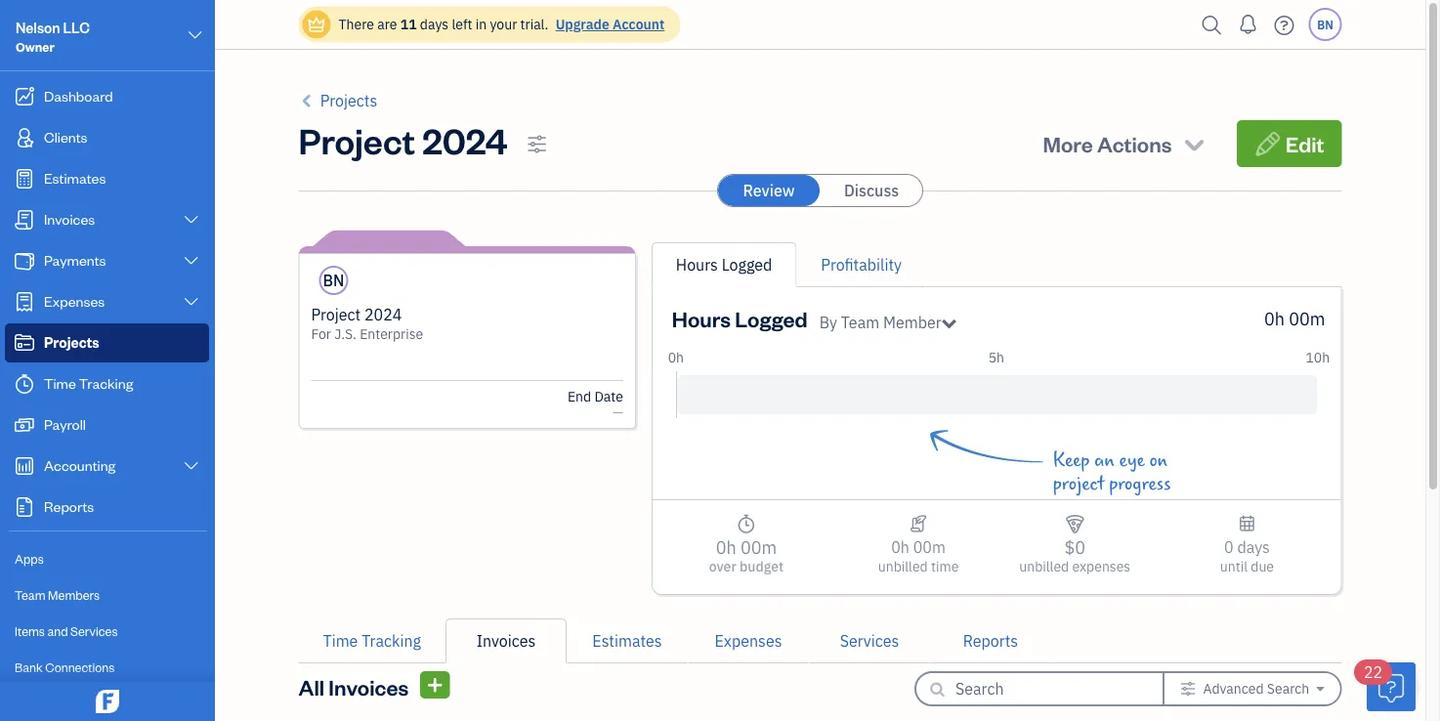 Task type: describe. For each thing, give the bounding box(es) containing it.
0 days until due
[[1221, 537, 1274, 576]]

estimates link for payments link
[[5, 159, 209, 198]]

invoices inside main element
[[44, 210, 95, 228]]

0h 00m over budget
[[709, 536, 784, 576]]

calendar image
[[1239, 512, 1256, 536]]

1 vertical spatial tracking
[[362, 631, 421, 651]]

dashboard image
[[13, 87, 36, 107]]

on
[[1150, 450, 1168, 471]]

add invoice image
[[426, 674, 444, 697]]

0 horizontal spatial bn
[[323, 270, 344, 291]]

chart image
[[13, 456, 36, 476]]

$0
[[1065, 536, 1086, 559]]

accounting
[[44, 456, 116, 474]]

items and services link
[[5, 615, 209, 649]]

5h
[[989, 348, 1005, 367]]

1 vertical spatial time tracking
[[323, 631, 421, 651]]

for
[[311, 325, 331, 343]]

items
[[15, 623, 45, 639]]

payments link
[[5, 241, 209, 280]]

reports inside main element
[[44, 497, 94, 516]]

dashboard link
[[5, 77, 209, 116]]

payment image
[[13, 251, 36, 271]]

in
[[476, 15, 487, 33]]

clients link
[[5, 118, 209, 157]]

by
[[820, 312, 838, 333]]

clients
[[44, 128, 87, 146]]

1 vertical spatial invoices
[[477, 631, 536, 651]]

enterprise
[[360, 325, 423, 343]]

timer image
[[13, 374, 36, 394]]

are
[[377, 15, 397, 33]]

expenses inside main element
[[44, 292, 105, 310]]

search image
[[1197, 10, 1228, 40]]

chevron large down image for payments
[[182, 253, 200, 269]]

00m for 0h 00m
[[1289, 307, 1326, 330]]

member
[[883, 312, 942, 333]]

j.s.
[[335, 325, 357, 343]]

upgrade account link
[[552, 15, 665, 33]]

invoice image
[[13, 210, 36, 230]]

0 vertical spatial hours logged
[[676, 255, 772, 275]]

22
[[1364, 662, 1383, 683]]

advanced search
[[1204, 680, 1310, 698]]

review
[[743, 180, 795, 201]]

pencil image
[[1255, 130, 1282, 157]]

projects link
[[5, 323, 209, 363]]

left
[[452, 15, 472, 33]]

crown image
[[306, 14, 327, 35]]

team members
[[15, 587, 100, 603]]

llc
[[63, 18, 90, 37]]

and
[[47, 623, 68, 639]]

keep
[[1053, 450, 1090, 471]]

timetracking image
[[736, 512, 757, 536]]

$0 unbilled expenses
[[1020, 536, 1131, 576]]

chevron large down image for invoices
[[182, 212, 200, 228]]

apps link
[[5, 542, 209, 577]]

1 horizontal spatial time tracking link
[[299, 619, 446, 664]]

1 horizontal spatial time
[[323, 631, 358, 651]]

more actions button
[[1026, 120, 1226, 167]]

services inside items and services link
[[70, 623, 118, 639]]

team inside main element
[[15, 587, 46, 603]]

nelson llc owner
[[16, 18, 90, 55]]

more
[[1043, 129, 1093, 157]]

22 button
[[1355, 660, 1416, 712]]

chevronleft image
[[299, 89, 317, 112]]

payroll
[[44, 415, 86, 433]]

upgrade
[[556, 15, 610, 33]]

profitability button
[[821, 253, 902, 277]]

estimate image
[[13, 169, 36, 189]]

0 horizontal spatial days
[[420, 15, 449, 33]]

estimates link for services 'link' at the right bottom of the page
[[567, 619, 688, 664]]

date
[[595, 388, 623, 406]]

discuss
[[844, 180, 899, 201]]

project for project 2024 for j.s. enterprise
[[311, 304, 361, 325]]

11
[[400, 15, 417, 33]]

client image
[[13, 128, 36, 148]]

10h
[[1306, 348, 1330, 367]]

unbilled inside 0h 00m unbilled time
[[878, 558, 928, 576]]

payroll link
[[5, 406, 209, 445]]

freshbooks image
[[92, 690, 123, 713]]

time tracking inside main element
[[44, 374, 133, 392]]

project 2024 for j.s. enterprise
[[311, 304, 423, 343]]

time inside main element
[[44, 374, 76, 392]]

1 vertical spatial logged
[[735, 304, 808, 332]]

an
[[1095, 450, 1115, 471]]

payments
[[44, 251, 106, 269]]

chevron large down image inside accounting link
[[182, 458, 200, 474]]

days inside 0 days until due
[[1238, 537, 1270, 558]]

team members link
[[5, 579, 209, 613]]

owner
[[16, 39, 55, 55]]

projects inside projects link
[[44, 333, 99, 351]]

bank
[[15, 659, 43, 675]]

—
[[613, 403, 623, 421]]

settings for this project image
[[527, 132, 547, 155]]

chevrondown image
[[1181, 130, 1208, 157]]

trial.
[[521, 15, 549, 33]]

all
[[299, 673, 324, 701]]

review link
[[718, 175, 820, 206]]

bn inside dropdown button
[[1318, 17, 1334, 32]]

progress
[[1109, 473, 1171, 495]]

advanced
[[1204, 680, 1264, 698]]

project 2024
[[299, 116, 508, 163]]

more actions
[[1043, 129, 1172, 157]]

expenses
[[1073, 558, 1131, 576]]

time
[[931, 558, 959, 576]]

00m for 0h 00m unbilled time
[[914, 537, 946, 558]]

nelson
[[16, 18, 60, 37]]

1 vertical spatial hours
[[672, 304, 731, 332]]

0h for 0h 00m over budget
[[716, 536, 737, 559]]



Task type: locate. For each thing, give the bounding box(es) containing it.
0 vertical spatial team
[[841, 312, 880, 333]]

1 vertical spatial time
[[323, 631, 358, 651]]

1 vertical spatial project
[[311, 304, 361, 325]]

0 vertical spatial expenses
[[44, 292, 105, 310]]

1 horizontal spatial 2024
[[422, 116, 508, 163]]

edit
[[1286, 129, 1325, 157]]

time tracking down projects link
[[44, 374, 133, 392]]

1 vertical spatial 2024
[[365, 304, 402, 325]]

0 vertical spatial logged
[[722, 255, 772, 275]]

0 vertical spatial time tracking
[[44, 374, 133, 392]]

0h inside 0h 00m unbilled time
[[892, 537, 910, 558]]

00m down the invoices 'icon'
[[914, 537, 946, 558]]

0 vertical spatial hours
[[676, 255, 718, 275]]

2 vertical spatial chevron large down image
[[182, 294, 200, 310]]

time tracking up all invoices
[[323, 631, 421, 651]]

days down "calendar" image
[[1238, 537, 1270, 558]]

0 vertical spatial invoices link
[[5, 200, 209, 239]]

project
[[299, 116, 415, 163], [311, 304, 361, 325]]

reports link down accounting link
[[5, 488, 209, 527]]

services inside services 'link'
[[840, 631, 899, 651]]

1 horizontal spatial team
[[841, 312, 880, 333]]

bn right go to help icon
[[1318, 17, 1334, 32]]

0 vertical spatial time
[[44, 374, 76, 392]]

expense image
[[13, 292, 36, 312]]

00m right over
[[741, 536, 777, 559]]

account
[[613, 15, 665, 33]]

unbilled inside $0 unbilled expenses
[[1020, 558, 1069, 576]]

edit link
[[1237, 120, 1342, 167]]

expenses link up projects link
[[5, 282, 209, 322]]

dashboard
[[44, 86, 113, 105]]

1 horizontal spatial projects
[[320, 90, 377, 111]]

days right the '11'
[[420, 15, 449, 33]]

expenses link
[[5, 282, 209, 322], [688, 619, 809, 664]]

expenses link down budget
[[688, 619, 809, 664]]

1 vertical spatial hours logged
[[672, 304, 808, 332]]

hours logged button
[[676, 253, 772, 277]]

1 vertical spatial chevron large down image
[[182, 458, 200, 474]]

budget
[[740, 558, 784, 576]]

reports link up search text field
[[930, 619, 1052, 664]]

1 horizontal spatial invoices link
[[446, 619, 567, 664]]

0 vertical spatial expenses link
[[5, 282, 209, 322]]

1 horizontal spatial invoices
[[329, 673, 409, 701]]

1 vertical spatial expenses link
[[688, 619, 809, 664]]

eye
[[1120, 450, 1145, 471]]

2024 for project 2024 for j.s. enterprise
[[365, 304, 402, 325]]

bn up the project 2024 for j.s. enterprise
[[323, 270, 344, 291]]

2024 for project 2024
[[422, 116, 508, 163]]

accounting link
[[5, 447, 209, 486]]

1 vertical spatial invoices link
[[446, 619, 567, 664]]

end date —
[[568, 388, 623, 421]]

end
[[568, 388, 591, 406]]

0h 00m unbilled time
[[878, 537, 959, 576]]

1 vertical spatial estimates link
[[567, 619, 688, 664]]

0 vertical spatial time tracking link
[[5, 365, 209, 404]]

1 horizontal spatial services
[[840, 631, 899, 651]]

1 unbilled from the left
[[878, 558, 928, 576]]

all invoices
[[299, 673, 409, 701]]

reports up search text field
[[963, 631, 1019, 651]]

bank connections link
[[5, 651, 209, 685]]

hours logged down hours logged button
[[672, 304, 808, 332]]

0 horizontal spatial time
[[44, 374, 76, 392]]

1 horizontal spatial tracking
[[362, 631, 421, 651]]

time tracking link up payroll link
[[5, 365, 209, 404]]

1 horizontal spatial reports link
[[930, 619, 1052, 664]]

2024
[[422, 116, 508, 163], [365, 304, 402, 325]]

notifications image
[[1233, 5, 1264, 44]]

time tracking
[[44, 374, 133, 392], [323, 631, 421, 651]]

caretdown image
[[1317, 681, 1325, 697]]

0h 00m
[[1265, 307, 1326, 330]]

Search text field
[[956, 673, 1132, 705]]

00m for 0h 00m over budget
[[741, 536, 777, 559]]

2 unbilled from the left
[[1020, 558, 1069, 576]]

resource center badge image
[[1367, 663, 1416, 712]]

3 chevron large down image from the top
[[182, 294, 200, 310]]

1 vertical spatial chevron large down image
[[182, 253, 200, 269]]

tracking inside main element
[[79, 374, 133, 392]]

days
[[420, 15, 449, 33], [1238, 537, 1270, 558]]

bank connections
[[15, 659, 115, 675]]

main element
[[0, 0, 279, 721]]

your
[[490, 15, 517, 33]]

reports down accounting
[[44, 497, 94, 516]]

1 horizontal spatial 00m
[[914, 537, 946, 558]]

1 horizontal spatial bn
[[1318, 17, 1334, 32]]

0 horizontal spatial projects
[[44, 333, 99, 351]]

chevron large down image
[[186, 23, 204, 47], [182, 458, 200, 474]]

project
[[1053, 473, 1105, 495]]

due
[[1251, 558, 1274, 576]]

logged
[[722, 255, 772, 275], [735, 304, 808, 332]]

go to help image
[[1269, 10, 1300, 40]]

2024 left settings for this project icon
[[422, 116, 508, 163]]

expenses image
[[1065, 512, 1085, 536]]

0 vertical spatial project
[[299, 116, 415, 163]]

0 horizontal spatial team
[[15, 587, 46, 603]]

money image
[[13, 415, 36, 435]]

1 vertical spatial time tracking link
[[299, 619, 446, 664]]

expenses
[[44, 292, 105, 310], [715, 631, 782, 651]]

projects right the chevronleft 'image' in the top left of the page
[[320, 90, 377, 111]]

0 horizontal spatial expenses
[[44, 292, 105, 310]]

1 vertical spatial estimates
[[593, 631, 662, 651]]

keep an eye on project progress
[[1053, 450, 1171, 495]]

0 horizontal spatial invoices
[[44, 210, 95, 228]]

0 horizontal spatial tracking
[[79, 374, 133, 392]]

1 horizontal spatial expenses
[[715, 631, 782, 651]]

estimates
[[44, 169, 106, 187], [593, 631, 662, 651]]

0h inside 0h 00m over budget
[[716, 536, 737, 559]]

0 horizontal spatial unbilled
[[878, 558, 928, 576]]

2 vertical spatial invoices
[[329, 673, 409, 701]]

00m
[[1289, 307, 1326, 330], [741, 536, 777, 559], [914, 537, 946, 558]]

1 horizontal spatial estimates link
[[567, 619, 688, 664]]

00m inside 0h 00m unbilled time
[[914, 537, 946, 558]]

0 vertical spatial reports
[[44, 497, 94, 516]]

1 vertical spatial bn
[[323, 270, 344, 291]]

team up 'items'
[[15, 587, 46, 603]]

invoices image
[[910, 512, 928, 536]]

0 horizontal spatial estimates link
[[5, 159, 209, 198]]

1 horizontal spatial time tracking
[[323, 631, 421, 651]]

1 vertical spatial team
[[15, 587, 46, 603]]

chevron large down image for expenses
[[182, 294, 200, 310]]

0 vertical spatial chevron large down image
[[186, 23, 204, 47]]

0 vertical spatial estimates
[[44, 169, 106, 187]]

2024 right j.s.
[[365, 304, 402, 325]]

bn button
[[1309, 8, 1342, 41]]

0h for 0h 00m
[[1265, 307, 1285, 330]]

1 horizontal spatial expenses link
[[688, 619, 809, 664]]

chevron large down image inside expenses link
[[182, 294, 200, 310]]

logged inside button
[[722, 255, 772, 275]]

0 horizontal spatial time tracking
[[44, 374, 133, 392]]

2 horizontal spatial invoices
[[477, 631, 536, 651]]

1 vertical spatial projects
[[44, 333, 99, 351]]

items and services
[[15, 623, 118, 639]]

2024 inside the project 2024 for j.s. enterprise
[[365, 304, 402, 325]]

1 horizontal spatial estimates
[[593, 631, 662, 651]]

discuss link
[[821, 175, 923, 206]]

0 horizontal spatial services
[[70, 623, 118, 639]]

unbilled
[[878, 558, 928, 576], [1020, 558, 1069, 576]]

00m up the 10h
[[1289, 307, 1326, 330]]

over
[[709, 558, 737, 576]]

Hours Logged Group By field
[[820, 311, 957, 335]]

0 vertical spatial invoices
[[44, 210, 95, 228]]

unbilled down expenses icon
[[1020, 558, 1069, 576]]

0 vertical spatial bn
[[1318, 17, 1334, 32]]

0 horizontal spatial 2024
[[365, 304, 402, 325]]

0 horizontal spatial time tracking link
[[5, 365, 209, 404]]

0h for 0h
[[668, 348, 684, 367]]

1 horizontal spatial unbilled
[[1020, 558, 1069, 576]]

00m inside 0h 00m over budget
[[741, 536, 777, 559]]

hours inside button
[[676, 255, 718, 275]]

1 vertical spatial days
[[1238, 537, 1270, 558]]

tracking down projects link
[[79, 374, 133, 392]]

services
[[70, 623, 118, 639], [840, 631, 899, 651]]

expenses down budget
[[715, 631, 782, 651]]

unbilled left time
[[878, 558, 928, 576]]

hours logged down 'review'
[[676, 255, 772, 275]]

actions
[[1098, 129, 1172, 157]]

0 vertical spatial estimates link
[[5, 159, 209, 198]]

chevron large down image inside invoices link
[[182, 212, 200, 228]]

project for project 2024
[[299, 116, 415, 163]]

time right timer image
[[44, 374, 76, 392]]

reports link
[[5, 488, 209, 527], [930, 619, 1052, 664]]

connections
[[45, 659, 115, 675]]

time tracking link up all invoices
[[299, 619, 446, 664]]

project inside the project 2024 for j.s. enterprise
[[311, 304, 361, 325]]

logged down 'review'
[[722, 255, 772, 275]]

0 horizontal spatial reports
[[44, 497, 94, 516]]

bn
[[1318, 17, 1334, 32], [323, 270, 344, 291]]

there
[[339, 15, 374, 33]]

projects right project icon
[[44, 333, 99, 351]]

0 horizontal spatial expenses link
[[5, 282, 209, 322]]

expenses down 'payments'
[[44, 292, 105, 310]]

team right by
[[841, 312, 880, 333]]

projects inside 'projects' "button"
[[320, 90, 377, 111]]

0 horizontal spatial invoices link
[[5, 200, 209, 239]]

logged left by
[[735, 304, 808, 332]]

tracking up all invoices
[[362, 631, 421, 651]]

2 chevron large down image from the top
[[182, 253, 200, 269]]

projects
[[320, 90, 377, 111], [44, 333, 99, 351]]

settings image
[[1181, 681, 1196, 697]]

1 vertical spatial reports link
[[930, 619, 1052, 664]]

search
[[1267, 680, 1310, 698]]

0h
[[1265, 307, 1285, 330], [668, 348, 684, 367], [716, 536, 737, 559], [892, 537, 910, 558]]

0 vertical spatial days
[[420, 15, 449, 33]]

until
[[1221, 558, 1248, 576]]

1 chevron large down image from the top
[[182, 212, 200, 228]]

1 vertical spatial expenses
[[715, 631, 782, 651]]

0 horizontal spatial estimates
[[44, 169, 106, 187]]

team
[[841, 312, 880, 333], [15, 587, 46, 603]]

estimates inside main element
[[44, 169, 106, 187]]

0 horizontal spatial reports link
[[5, 488, 209, 527]]

0 vertical spatial 2024
[[422, 116, 508, 163]]

0
[[1225, 537, 1234, 558]]

team inside hours logged group by field
[[841, 312, 880, 333]]

profitability
[[821, 255, 902, 275]]

report image
[[13, 497, 36, 517]]

hours
[[676, 255, 718, 275], [672, 304, 731, 332]]

time up all invoices
[[323, 631, 358, 651]]

0 vertical spatial chevron large down image
[[182, 212, 200, 228]]

there are 11 days left in your trial. upgrade account
[[339, 15, 665, 33]]

invoices link
[[5, 200, 209, 239], [446, 619, 567, 664]]

0h for 0h 00m unbilled time
[[892, 537, 910, 558]]

chevron large down image
[[182, 212, 200, 228], [182, 253, 200, 269], [182, 294, 200, 310]]

projects button
[[299, 89, 377, 112]]

project image
[[13, 333, 36, 353]]

hours logged
[[676, 255, 772, 275], [672, 304, 808, 332]]

1 horizontal spatial reports
[[963, 631, 1019, 651]]

0 horizontal spatial 00m
[[741, 536, 777, 559]]

1 vertical spatial reports
[[963, 631, 1019, 651]]

services link
[[809, 619, 930, 664]]

reports
[[44, 497, 94, 516], [963, 631, 1019, 651]]

time
[[44, 374, 76, 392], [323, 631, 358, 651]]

1 horizontal spatial days
[[1238, 537, 1270, 558]]

2 horizontal spatial 00m
[[1289, 307, 1326, 330]]

invoices
[[44, 210, 95, 228], [477, 631, 536, 651], [329, 673, 409, 701]]

0 vertical spatial tracking
[[79, 374, 133, 392]]

apps
[[15, 551, 44, 567]]

0 vertical spatial projects
[[320, 90, 377, 111]]

0 vertical spatial reports link
[[5, 488, 209, 527]]

members
[[48, 587, 100, 603]]

by team member
[[820, 312, 942, 333]]

advanced search button
[[1165, 673, 1340, 705]]



Task type: vqa. For each thing, say whether or not it's contained in the screenshot.
Nelson
yes



